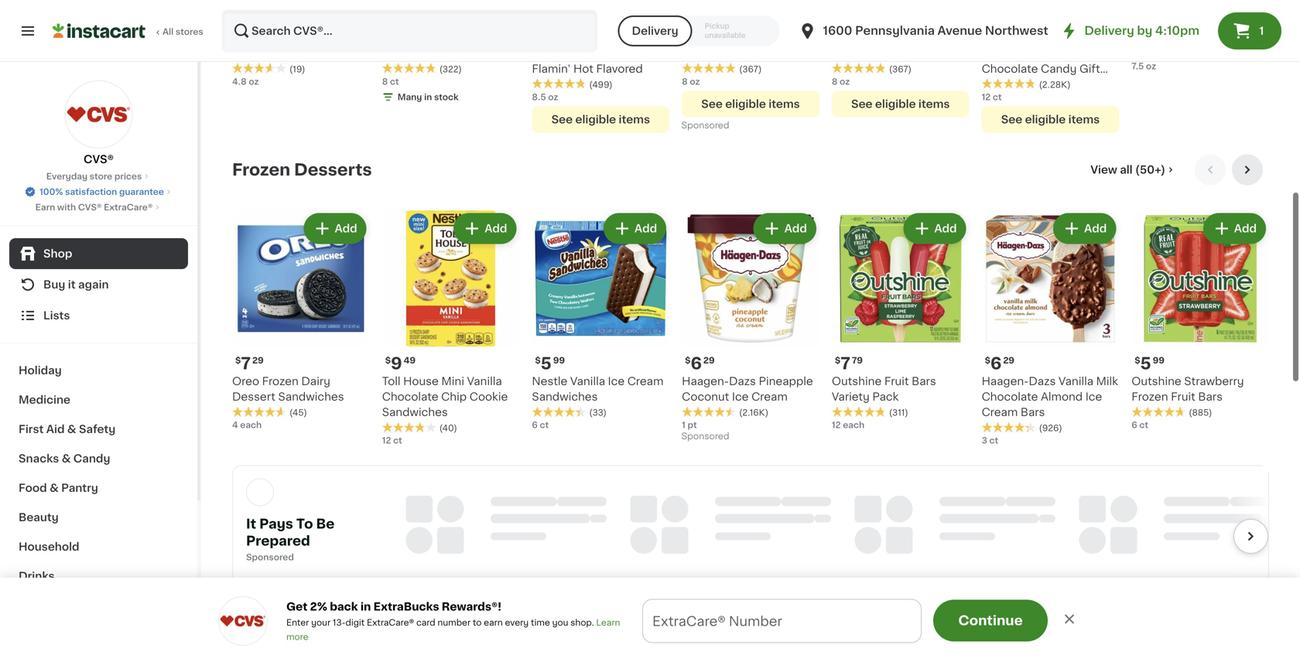 Task type: describe. For each thing, give the bounding box(es) containing it.
time
[[531, 619, 550, 627]]

see down 8.5 oz
[[552, 114, 573, 125]]

1 buy 2 get 1 free nerds candy, gummy clusters, rainbow from the left
[[682, 19, 809, 59]]

$5 inside treatment tracker modal dialog
[[586, 621, 604, 634]]

2 gummy from the left
[[916, 32, 959, 43]]

get inside treatment tracker modal dialog
[[558, 621, 583, 634]]

juice
[[276, 628, 324, 644]]

& for pantry
[[50, 483, 59, 494]]

variety
[[832, 392, 870, 403]]

2 clusters, from the left
[[832, 48, 880, 59]]

your
[[311, 619, 331, 627]]

see down the box
[[1001, 114, 1023, 125]]

12 each
[[832, 421, 865, 430]]

0 vertical spatial $5
[[611, 19, 622, 27]]

12 for 7
[[832, 421, 841, 430]]

nsored
[[263, 554, 294, 562]]

1 candy, from the left
[[724, 32, 763, 43]]

fruit left more
[[232, 628, 272, 644]]

rice
[[435, 17, 459, 28]]

earn with cvs® extracare® link
[[35, 201, 162, 214]]

fine
[[1066, 32, 1089, 43]]

ct for haagen-dazs vanilla milk chocolate almond ice cream bars
[[989, 437, 999, 445]]

spend
[[537, 19, 565, 27]]

(2.28k)
[[1039, 80, 1071, 89]]

kellogg's rice krispies treats crispy marshmallow squares, kids snacks, snack bars, original
[[382, 17, 517, 90]]

ice inside 'haagen-dazs vanilla milk chocolate almond ice cream bars'
[[1086, 392, 1102, 403]]

to
[[296, 518, 313, 531]]

get right delivery button on the top of page
[[713, 19, 730, 27]]

1600 pennsylvania avenue northwest
[[823, 25, 1048, 36]]

enter
[[286, 619, 309, 627]]

oz down the 1600
[[840, 77, 850, 86]]

delivery for delivery
[[632, 26, 678, 36]]

oz down service type group
[[690, 77, 700, 86]]

kenvue image
[[246, 479, 274, 507]]

1 nerds from the left
[[682, 32, 722, 43]]

delivery by 4:10pm
[[1085, 25, 1200, 36]]

2 vertical spatial flavored
[[596, 63, 643, 74]]

$ for outshine strawberry frozen fruit bars
[[1135, 357, 1141, 365]]

tropical
[[232, 32, 275, 43]]

haagen-dazs pineapple coconut ice cream
[[682, 376, 813, 403]]

each for variety
[[843, 421, 865, 430]]

outshine for 7
[[832, 376, 882, 387]]

0 horizontal spatial cvs® logo image
[[65, 80, 133, 149]]

add for outshine strawberry frozen fruit bars
[[1234, 223, 1257, 234]]

milk inside buy 1, get 1 for 50% ferrero rocher fine hazelnut milk chocolate, chocolate candy gift box
[[1033, 48, 1055, 59]]

ExtraCare® Number text field
[[643, 600, 921, 643]]

ct for kellogg's rice krispies treats crispy marshmallow squares, kids snacks, snack bars, original
[[390, 77, 399, 86]]

mini
[[441, 376, 464, 387]]

buy inside buy 1, get 1 for 50% ferrero rocher fine hazelnut milk chocolate, chocolate candy gift box
[[986, 19, 1004, 27]]

6 down outshine strawberry frozen fruit bars
[[1132, 421, 1138, 430]]

with
[[57, 203, 76, 212]]

dairy
[[301, 376, 330, 387]]

stock
[[434, 93, 459, 101]]

holiday link
[[9, 356, 188, 385]]

rocher
[[1024, 32, 1063, 43]]

ct for nestle vanilla ice cream sandwiches
[[540, 421, 549, 430]]

household
[[19, 542, 79, 553]]

learn more
[[286, 619, 620, 642]]

$ 5 99 for outshine
[[1135, 356, 1165, 372]]

everyday store prices link
[[46, 170, 151, 183]]

store
[[90, 172, 112, 181]]

sandwiches for 5
[[532, 392, 598, 403]]

add for haagen-dazs vanilla milk chocolate almond ice cream bars
[[1084, 223, 1107, 234]]

0 vertical spatial cvs®
[[84, 154, 114, 165]]

save
[[589, 19, 609, 27]]

1600 pennsylvania avenue northwest button
[[798, 9, 1048, 53]]

1 vertical spatial snacks
[[232, 63, 271, 74]]

1 horizontal spatial extracare®
[[367, 619, 414, 627]]

add for toll house mini vanilla chocolate chip cookie sandwiches
[[485, 223, 507, 234]]

chocolate inside toll house mini vanilla chocolate chip cookie sandwiches
[[382, 392, 438, 403]]

candy inside buy 1, get 1 for 50% ferrero rocher fine hazelnut milk chocolate, chocolate candy gift box
[[1041, 63, 1077, 74]]

pantry
[[61, 483, 98, 494]]

learn more link
[[286, 619, 620, 642]]

4
[[232, 421, 238, 430]]

29 for haagen-dazs pineapple coconut ice cream
[[703, 357, 715, 365]]

everyday store prices
[[46, 172, 142, 181]]

close image
[[1062, 612, 1077, 627]]

snacks & candy link
[[9, 444, 188, 474]]

it
[[68, 279, 76, 290]]

1 inside button
[[1260, 26, 1264, 36]]

$30,
[[567, 19, 587, 27]]

$ for haagen-dazs vanilla milk chocolate almond ice cream bars
[[985, 357, 991, 365]]

cream inside nestle vanilla ice cream sandwiches
[[627, 376, 664, 387]]

add button for outshine strawberry frozen fruit bars
[[1205, 215, 1265, 243]]

12 ct for ferrero rocher fine hazelnut milk chocolate, chocolate candy gift box
[[982, 93, 1002, 101]]

add button for haagen-dazs vanilla milk chocolate almond ice cream bars
[[1055, 215, 1115, 243]]

100% satisfaction guarantee button
[[24, 183, 173, 198]]

$ for outshine fruit bars variety pack
[[835, 357, 841, 365]]

bars,
[[489, 63, 517, 74]]

view
[[1091, 164, 1117, 175]]

strawberry
[[1184, 376, 1244, 387]]

add button for nestle vanilla ice cream sandwiches
[[605, 215, 665, 243]]

holiday inside treatment tracker modal dialog
[[630, 621, 684, 634]]

cream inside 'haagen-dazs vanilla milk chocolate almond ice cream bars'
[[982, 407, 1018, 418]]

(45)
[[289, 409, 307, 417]]

continue
[[958, 615, 1023, 628]]

beauty link
[[9, 503, 188, 532]]

buy it again link
[[9, 269, 188, 300]]

79
[[852, 357, 863, 365]]

kellogg's
[[382, 17, 432, 28]]

milk inside 'haagen-dazs vanilla milk chocolate almond ice cream bars'
[[1096, 376, 1118, 387]]

chocolate inside 'haagen-dazs vanilla milk chocolate almond ice cream bars'
[[982, 392, 1038, 403]]

4 add button from the left
[[755, 215, 815, 243]]

coconut
[[682, 392, 729, 403]]

learn
[[596, 619, 620, 627]]

drinks link
[[9, 562, 188, 591]]

(33)
[[589, 409, 607, 417]]

many in stock
[[398, 93, 459, 101]]

first aid & safety link
[[9, 415, 188, 444]]

0 horizontal spatial extracare®
[[104, 203, 153, 212]]

50%
[[1054, 19, 1074, 27]]

haagen- for haagen-dazs pineapple coconut ice cream
[[682, 376, 729, 387]]

delivery for delivery by 4:10pm
[[1085, 25, 1134, 36]]

100%
[[40, 188, 63, 196]]

house
[[403, 376, 439, 387]]

drinks
[[19, 571, 55, 582]]

oreo
[[232, 376, 259, 387]]

8 ct
[[382, 77, 399, 86]]

12 ct for toll house mini vanilla chocolate chip cookie sandwiches
[[382, 437, 402, 445]]

item carousel region
[[232, 154, 1269, 453]]

6 up coconut on the right of page
[[691, 356, 702, 372]]

view all (50+)
[[1091, 164, 1166, 175]]

cheetos
[[532, 32, 578, 43]]

1 vertical spatial flavored
[[577, 48, 623, 59]]

satisfaction
[[65, 188, 117, 196]]

food & pantry link
[[9, 474, 188, 503]]

household link
[[9, 532, 188, 562]]

marshmallow
[[382, 48, 454, 59]]

every
[[505, 619, 529, 627]]

$ for oreo frozen dairy dessert sandwiches
[[235, 357, 241, 365]]

7 for oreo
[[241, 356, 251, 372]]

each for dessert
[[240, 421, 262, 430]]

$ for nestle vanilla ice cream sandwiches
[[535, 357, 541, 365]]

$ 6 29 for haagen-dazs vanilla milk chocolate almond ice cream bars
[[985, 356, 1015, 372]]

see down the 1600
[[851, 99, 873, 109]]

aid
[[46, 424, 65, 435]]

chocolate inside the flipz milk chocolate covered pretzels
[[1184, 17, 1241, 28]]

add button for outshine fruit bars variety pack
[[905, 215, 965, 243]]

service type group
[[618, 15, 780, 46]]

for
[[1038, 19, 1052, 27]]

box
[[982, 79, 1003, 90]]

delivery button
[[618, 15, 692, 46]]

outshine for 5
[[1132, 376, 1182, 387]]

1 pt
[[682, 421, 697, 430]]

spend $30, save $5
[[537, 19, 622, 27]]

1 vertical spatial cvs® logo image
[[218, 597, 268, 646]]

0 vertical spatial snacks
[[232, 48, 271, 59]]

snacks, inside cheetos crunchy cheese flavored snacks, flamin' hot flavored
[[626, 48, 668, 59]]

1 gummy from the left
[[766, 32, 809, 43]]

digit
[[346, 619, 365, 627]]

0 vertical spatial frozen
[[232, 162, 290, 178]]

all stores
[[163, 27, 203, 36]]

flamin'
[[532, 63, 571, 74]]

frozen inside oreo frozen dairy dessert sandwiches
[[262, 376, 299, 387]]

1 (367) from the left
[[739, 65, 762, 73]]

krispies
[[462, 17, 505, 28]]

49
[[404, 357, 416, 365]]

back
[[330, 602, 358, 613]]

all
[[1120, 164, 1133, 175]]

0 vertical spatial 12
[[982, 93, 991, 101]]

0 horizontal spatial holiday
[[19, 365, 62, 376]]

add for oreo frozen dairy dessert sandwiches
[[335, 223, 357, 234]]

view all (50+) button
[[1084, 154, 1183, 185]]

$ 7 79
[[835, 356, 863, 372]]

product group containing ferrero rocher fine hazelnut milk chocolate, chocolate candy gift box
[[982, 0, 1119, 133]]

crunchy
[[581, 32, 628, 43]]

lists
[[43, 310, 70, 321]]

$ for haagen-dazs pineapple coconut ice cream
[[685, 357, 691, 365]]

avenue
[[938, 25, 982, 36]]



Task type: vqa. For each thing, say whether or not it's contained in the screenshot.
details
no



Task type: locate. For each thing, give the bounding box(es) containing it.
2 each from the left
[[843, 421, 865, 430]]

0 horizontal spatial ice
[[608, 376, 625, 387]]

2 haagen- from the left
[[982, 376, 1029, 387]]

1 vertical spatial $5
[[586, 621, 604, 634]]

card
[[416, 619, 435, 627]]

product group
[[532, 0, 670, 133], [682, 0, 820, 134], [832, 0, 969, 117], [982, 0, 1119, 133], [232, 210, 370, 432], [382, 210, 520, 447], [532, 210, 670, 432], [682, 210, 820, 446], [832, 210, 969, 432], [982, 210, 1119, 447], [1132, 210, 1269, 432]]

1 each from the left
[[240, 421, 262, 430]]

2 right delivery button on the top of page
[[706, 19, 711, 27]]

kids for school
[[274, 48, 298, 59]]

chocolate inside buy 1, get 1 for 50% ferrero rocher fine hazelnut milk chocolate, chocolate candy gift box
[[982, 63, 1038, 74]]

off
[[607, 621, 627, 634]]

3
[[982, 437, 987, 445]]

1 horizontal spatial kids
[[382, 63, 406, 74]]

$ up coconut on the right of page
[[685, 357, 691, 365]]

1 6 ct from the left
[[532, 421, 549, 430]]

2 2 from the left
[[856, 19, 861, 27]]

1 99 from the left
[[553, 357, 565, 365]]

29 inside $ 7 29
[[252, 357, 264, 365]]

$ left 79
[[835, 357, 841, 365]]

delivery by 4:10pm link
[[1060, 22, 1200, 40]]

medicine link
[[9, 385, 188, 415]]

kids for snacks,
[[382, 63, 406, 74]]

1 horizontal spatial $5
[[611, 19, 622, 27]]

0 vertical spatial in
[[424, 93, 432, 101]]

treatment tracker modal dialog
[[201, 600, 1300, 656]]

get right time
[[558, 621, 583, 634]]

0 horizontal spatial gummy
[[766, 32, 809, 43]]

5 for outshine
[[1141, 356, 1151, 372]]

candy,
[[724, 32, 763, 43], [874, 32, 913, 43]]

clusters, down the 1600
[[832, 48, 880, 59]]

all stores link
[[53, 9, 204, 53]]

1 horizontal spatial 12
[[832, 421, 841, 430]]

see
[[701, 99, 723, 109], [851, 99, 873, 109], [1001, 114, 1023, 125], [552, 114, 573, 125]]

29 for oreo frozen dairy dessert sandwiches
[[252, 357, 264, 365]]

sandwiches
[[278, 392, 344, 403], [532, 392, 598, 403], [382, 407, 448, 418]]

see down service type group
[[701, 99, 723, 109]]

flavored up (499)
[[596, 63, 643, 74]]

bars inside outshine strawberry frozen fruit bars
[[1198, 392, 1223, 403]]

haagen- up 3 ct at bottom
[[982, 376, 1029, 387]]

2 $ 5 99 from the left
[[1135, 356, 1165, 372]]

dazs inside 'haagen-dazs vanilla milk chocolate almond ice cream bars'
[[1029, 376, 1056, 387]]

1 horizontal spatial ice
[[732, 392, 749, 403]]

7 $ from the left
[[1135, 357, 1141, 365]]

pack
[[873, 392, 899, 403]]

outshine inside the outshine fruit bars variety pack
[[832, 376, 882, 387]]

0 horizontal spatial dazs
[[729, 376, 756, 387]]

outshine left the strawberry
[[1132, 376, 1182, 387]]

0 horizontal spatial $ 5 99
[[535, 356, 565, 372]]

ct for ferrero rocher fine hazelnut milk chocolate, chocolate candy gift box
[[993, 93, 1002, 101]]

1 vertical spatial cvs®
[[78, 203, 102, 212]]

2
[[706, 19, 711, 27], [856, 19, 861, 27]]

$ for toll house mini vanilla chocolate chip cookie sandwiches
[[385, 357, 391, 365]]

29 up coconut on the right of page
[[703, 357, 715, 365]]

1 vertical spatial snacks,
[[409, 63, 451, 74]]

chocolate down house
[[382, 392, 438, 403]]

1 vertical spatial &
[[62, 454, 71, 464]]

haagen- for haagen-dazs vanilla milk chocolate almond ice cream bars
[[982, 376, 1029, 387]]

shop.
[[571, 619, 594, 627]]

dazs for ice
[[729, 376, 756, 387]]

sponsored badge image
[[682, 121, 729, 130], [682, 433, 729, 442]]

get up enter at the bottom of the page
[[286, 602, 308, 613]]

holiday left • at right bottom
[[630, 621, 684, 634]]

kids up 8 ct
[[382, 63, 406, 74]]

rainbow
[[733, 48, 780, 59], [883, 48, 930, 59]]

get 2% back in extrabucks rewards®!
[[286, 602, 502, 613]]

0 vertical spatial kids
[[274, 48, 298, 59]]

13-
[[333, 619, 346, 627]]

sandwiches down house
[[382, 407, 448, 418]]

1 horizontal spatial $ 6 29
[[985, 356, 1015, 372]]

0 horizontal spatial candy
[[73, 454, 110, 464]]

1 haagen- from the left
[[682, 376, 729, 387]]

$ inside $ 7 79
[[835, 357, 841, 365]]

kids inside gushers gluten free tropical fruit flavored snacks kids school snacks
[[274, 48, 298, 59]]

0 horizontal spatial milk
[[1033, 48, 1055, 59]]

vanilla inside toll house mini vanilla chocolate chip cookie sandwiches
[[467, 376, 502, 387]]

kids inside kellogg's rice krispies treats crispy marshmallow squares, kids snacks, snack bars, original
[[382, 63, 406, 74]]

haagen-dazs vanilla milk chocolate almond ice cream bars
[[982, 376, 1118, 418]]

snacks, inside kellogg's rice krispies treats crispy marshmallow squares, kids snacks, snack bars, original
[[409, 63, 451, 74]]

2 5 from the left
[[1141, 356, 1151, 372]]

1 horizontal spatial 6 ct
[[1132, 421, 1149, 430]]

8 down the 1600
[[832, 77, 838, 86]]

vanilla
[[467, 376, 502, 387], [1059, 376, 1094, 387], [570, 376, 605, 387]]

2 horizontal spatial ice
[[1086, 392, 1102, 403]]

0 vertical spatial flavored
[[305, 32, 352, 43]]

fruit juice
[[232, 628, 324, 644]]

$ up 'haagen-dazs vanilla milk chocolate almond ice cream bars'
[[985, 357, 991, 365]]

dazs inside haagen-dazs pineapple coconut ice cream
[[729, 376, 756, 387]]

99 for nestle
[[553, 357, 565, 365]]

get inside buy 1, get 1 for 50% ferrero rocher fine hazelnut milk chocolate, chocolate candy gift box
[[1014, 19, 1030, 27]]

5
[[541, 356, 552, 372], [1141, 356, 1151, 372]]

candy inside snacks & candy link
[[73, 454, 110, 464]]

6 $ from the left
[[835, 357, 841, 365]]

1 horizontal spatial 8 oz
[[832, 77, 850, 86]]

1 horizontal spatial outshine
[[1132, 376, 1182, 387]]

1 5 from the left
[[541, 356, 552, 372]]

to left earn
[[473, 619, 482, 627]]

oz for gushers gluten free tropical fruit flavored snacks kids school snacks
[[249, 77, 259, 86]]

8 oz
[[682, 77, 700, 86], [832, 77, 850, 86]]

guarantee
[[119, 188, 164, 196]]

1 8 from the left
[[382, 77, 388, 86]]

haagen- inside 'haagen-dazs vanilla milk chocolate almond ice cream bars'
[[982, 376, 1029, 387]]

5 add button from the left
[[905, 215, 965, 243]]

1 vertical spatial milk
[[1033, 48, 1055, 59]]

bars inside 'haagen-dazs vanilla milk chocolate almond ice cream bars'
[[1021, 407, 1045, 418]]

12 ct inside item carousel region
[[382, 437, 402, 445]]

ice right the nestle
[[608, 376, 625, 387]]

fruit
[[278, 32, 302, 43], [885, 376, 909, 387], [1171, 392, 1196, 403], [232, 628, 272, 644]]

1 horizontal spatial to
[[774, 621, 788, 634]]

1 horizontal spatial 7
[[841, 356, 850, 372]]

12 down variety
[[832, 421, 841, 430]]

0 horizontal spatial sandwiches
[[278, 392, 344, 403]]

1 horizontal spatial cream
[[752, 392, 788, 403]]

ice up (2.16k)
[[732, 392, 749, 403]]

sandwiches for 7
[[278, 392, 344, 403]]

8 oz down the 1600
[[832, 77, 850, 86]]

add button inside product group
[[455, 215, 515, 243]]

flavored down crunchy
[[577, 48, 623, 59]]

gift
[[1080, 63, 1100, 74]]

1 horizontal spatial clusters,
[[832, 48, 880, 59]]

toll house mini vanilla chocolate chip cookie sandwiches
[[382, 376, 508, 418]]

0 vertical spatial milk
[[1160, 17, 1182, 28]]

gummy left the 1600
[[766, 32, 809, 43]]

12 ct down the box
[[982, 93, 1002, 101]]

1 8 oz from the left
[[682, 77, 700, 86]]

1 vertical spatial holiday
[[630, 621, 684, 634]]

1 vertical spatial frozen
[[262, 376, 299, 387]]

0 horizontal spatial rainbow
[[733, 48, 780, 59]]

1 horizontal spatial free
[[737, 19, 757, 27]]

add for nestle vanilla ice cream sandwiches
[[635, 223, 657, 234]]

2 6 ct from the left
[[1132, 421, 1149, 430]]

2 right the 1600
[[856, 19, 861, 27]]

flavored inside gushers gluten free tropical fruit flavored snacks kids school snacks
[[305, 32, 352, 43]]

2 rainbow from the left
[[883, 48, 930, 59]]

1 button
[[1218, 12, 1282, 50]]

candy down safety
[[73, 454, 110, 464]]

$ up outshine strawberry frozen fruit bars
[[1135, 357, 1141, 365]]

None search field
[[221, 9, 598, 53]]

2 buy 2 get 1 free nerds candy, gummy clusters, rainbow from the left
[[832, 19, 959, 59]]

snacks, down delivery button on the top of page
[[626, 48, 668, 59]]

1 vertical spatial kids
[[382, 63, 406, 74]]

prepared
[[246, 535, 310, 548]]

holiday
[[19, 365, 62, 376], [630, 621, 684, 634]]

1 7 from the left
[[241, 356, 251, 372]]

0 horizontal spatial 6 ct
[[532, 421, 549, 430]]

sponsored badge image inside item carousel region
[[682, 433, 729, 442]]

& right "food"
[[50, 483, 59, 494]]

clusters, down service type group
[[682, 48, 730, 59]]

kids up "(19)" at top
[[274, 48, 298, 59]]

ct down the nestle
[[540, 421, 549, 430]]

ferrero
[[982, 32, 1021, 43]]

candy up the (2.28k)
[[1041, 63, 1077, 74]]

each right 4
[[240, 421, 262, 430]]

haagen- inside haagen-dazs pineapple coconut ice cream
[[682, 376, 729, 387]]

ct up "many"
[[390, 77, 399, 86]]

0 horizontal spatial delivery
[[632, 26, 678, 36]]

1 2 from the left
[[706, 19, 711, 27]]

0 horizontal spatial to
[[473, 619, 482, 627]]

•
[[689, 621, 693, 634]]

99
[[553, 357, 565, 365], [1153, 357, 1165, 365]]

2 horizontal spatial vanilla
[[1059, 376, 1094, 387]]

product group containing cheetos crunchy cheese flavored snacks, flamin' hot flavored
[[532, 0, 670, 133]]

northwest
[[985, 25, 1048, 36]]

1 horizontal spatial dazs
[[1029, 376, 1056, 387]]

dazs up (2.16k)
[[729, 376, 756, 387]]

hot
[[573, 63, 594, 74]]

4 each
[[232, 421, 262, 430]]

bars inside the outshine fruit bars variety pack
[[912, 376, 936, 387]]

(367)
[[739, 65, 762, 73], [889, 65, 912, 74]]

1 vertical spatial 12
[[832, 421, 841, 430]]

fruit up (885)
[[1171, 392, 1196, 403]]

29 up 'haagen-dazs vanilla milk chocolate almond ice cream bars'
[[1003, 357, 1015, 365]]

2 horizontal spatial free
[[887, 19, 907, 27]]

to for earn
[[473, 619, 482, 627]]

1 29 from the left
[[252, 357, 264, 365]]

$ 6 29 for haagen-dazs pineapple coconut ice cream
[[685, 356, 715, 372]]

5 up the nestle
[[541, 356, 552, 372]]

0 horizontal spatial free
[[320, 17, 344, 28]]

add inside treatment tracker modal dialog
[[697, 621, 723, 634]]

1 vertical spatial 12 ct
[[382, 437, 402, 445]]

extrabucks
[[374, 602, 439, 613]]

7 add button from the left
[[1205, 215, 1265, 243]]

1 horizontal spatial haagen-
[[982, 376, 1029, 387]]

0 vertical spatial bars
[[912, 376, 936, 387]]

5 $ from the left
[[535, 357, 541, 365]]

vanilla up (33)
[[570, 376, 605, 387]]

2 candy, from the left
[[874, 32, 913, 43]]

rainbow down pennsylvania
[[883, 48, 930, 59]]

frozen desserts
[[232, 162, 372, 178]]

0 vertical spatial snacks,
[[626, 48, 668, 59]]

6 up 'haagen-dazs vanilla milk chocolate almond ice cream bars'
[[991, 356, 1002, 372]]

(367) down pennsylvania
[[889, 65, 912, 74]]

7 left 79
[[841, 356, 850, 372]]

fruit inside gushers gluten free tropical fruit flavored snacks kids school snacks
[[278, 32, 302, 43]]

instacart logo image
[[53, 22, 146, 40]]

1 vanilla from the left
[[467, 376, 502, 387]]

almond
[[1041, 392, 1083, 403]]

shop link
[[9, 238, 188, 269]]

$ 6 29 up coconut on the right of page
[[685, 356, 715, 372]]

fruit inside outshine strawberry frozen fruit bars
[[1171, 392, 1196, 403]]

7
[[241, 356, 251, 372], [841, 356, 850, 372]]

(367) down service type group
[[739, 65, 762, 73]]

2 horizontal spatial bars
[[1198, 392, 1223, 403]]

3 8 from the left
[[832, 77, 838, 86]]

get right 1,
[[1014, 19, 1030, 27]]

$ 5 99 up the nestle
[[535, 356, 565, 372]]

$ inside $ 7 29
[[235, 357, 241, 365]]

cheese
[[532, 48, 574, 59]]

outshine up variety
[[832, 376, 882, 387]]

1 horizontal spatial (367)
[[889, 65, 912, 74]]

0 horizontal spatial 29
[[252, 357, 264, 365]]

$ 6 29 up 'haagen-dazs vanilla milk chocolate almond ice cream bars'
[[985, 356, 1015, 372]]

see eligible items
[[701, 99, 800, 109], [851, 99, 950, 109], [1001, 114, 1100, 125], [552, 114, 650, 125]]

2 sponsored badge image from the top
[[682, 433, 729, 442]]

cvs® down satisfaction
[[78, 203, 102, 212]]

2 outshine from the left
[[1132, 376, 1182, 387]]

6 ct for nestle vanilla ice cream sandwiches
[[532, 421, 549, 430]]

shop
[[43, 248, 72, 259]]

12 ct down the toll
[[382, 437, 402, 445]]

it
[[246, 518, 256, 531]]

2 add button from the left
[[455, 215, 515, 243]]

1 dazs from the left
[[729, 376, 756, 387]]

29 up oreo at bottom
[[252, 357, 264, 365]]

2 vertical spatial snacks
[[19, 454, 59, 464]]

be
[[316, 518, 335, 531]]

$ 5 99 for nestle
[[535, 356, 565, 372]]

1 horizontal spatial holiday
[[630, 621, 684, 634]]

in left stock
[[424, 93, 432, 101]]

0 horizontal spatial cream
[[627, 376, 664, 387]]

$ up oreo at bottom
[[235, 357, 241, 365]]

12 down the toll
[[382, 437, 391, 445]]

$5 left off on the bottom of page
[[586, 621, 604, 634]]

cream inside haagen-dazs pineapple coconut ice cream
[[752, 392, 788, 403]]

1 horizontal spatial 8
[[682, 77, 688, 86]]

& for candy
[[62, 454, 71, 464]]

12 for 9
[[382, 437, 391, 445]]

ct down outshine strawberry frozen fruit bars
[[1140, 421, 1149, 430]]

snacks down tropical
[[232, 48, 271, 59]]

prices
[[114, 172, 142, 181]]

6 add button from the left
[[1055, 215, 1115, 243]]

$4.99 element
[[1132, 0, 1269, 15]]

1 horizontal spatial each
[[843, 421, 865, 430]]

1 horizontal spatial 29
[[703, 357, 715, 365]]

0 horizontal spatial haagen-
[[682, 376, 729, 387]]

1 horizontal spatial milk
[[1096, 376, 1118, 387]]

candy
[[1041, 63, 1077, 74], [73, 454, 110, 464]]

nerds
[[682, 32, 722, 43], [832, 32, 872, 43]]

pretzels
[[1181, 32, 1225, 43]]

$15.00
[[727, 621, 771, 634]]

by
[[1137, 25, 1153, 36]]

2 8 oz from the left
[[832, 77, 850, 86]]

2 horizontal spatial 29
[[1003, 357, 1015, 365]]

2 $ 6 29 from the left
[[985, 356, 1015, 372]]

$ 6 29
[[685, 356, 715, 372], [985, 356, 1015, 372]]

extracare® down the guarantee
[[104, 203, 153, 212]]

0 horizontal spatial 7
[[241, 356, 251, 372]]

4.8 oz
[[232, 77, 259, 86]]

free inside gushers gluten free tropical fruit flavored snacks kids school snacks
[[320, 17, 344, 28]]

0 vertical spatial sponsored badge image
[[682, 121, 729, 130]]

6 ct down the nestle
[[532, 421, 549, 430]]

ct right '3'
[[989, 437, 999, 445]]

0 horizontal spatial $ 6 29
[[685, 356, 715, 372]]

1 rainbow from the left
[[733, 48, 780, 59]]

8 down service type group
[[682, 77, 688, 86]]

1 clusters, from the left
[[682, 48, 730, 59]]

2 7 from the left
[[841, 356, 850, 372]]

2 horizontal spatial 8
[[832, 77, 838, 86]]

buy 1, get 1 for 50% ferrero rocher fine hazelnut milk chocolate, chocolate candy gift box
[[982, 19, 1117, 90]]

4 $ from the left
[[985, 357, 991, 365]]

to for qualify.
[[774, 621, 788, 634]]

3 $ from the left
[[685, 357, 691, 365]]

dazs for chocolate
[[1029, 376, 1056, 387]]

1 outshine from the left
[[832, 376, 882, 387]]

1 horizontal spatial gummy
[[916, 32, 959, 43]]

1 horizontal spatial snacks,
[[626, 48, 668, 59]]

clusters,
[[682, 48, 730, 59], [832, 48, 880, 59]]

$ inside "$ 9 49"
[[385, 357, 391, 365]]

1 horizontal spatial rainbow
[[883, 48, 930, 59]]

&
[[67, 424, 76, 435], [62, 454, 71, 464], [50, 483, 59, 494]]

2 nerds from the left
[[832, 32, 872, 43]]

in up digit
[[361, 602, 371, 613]]

0 horizontal spatial 8
[[382, 77, 388, 86]]

$ 5 99 up outshine strawberry frozen fruit bars
[[1135, 356, 1165, 372]]

1
[[732, 19, 735, 27], [1032, 19, 1036, 27], [882, 19, 885, 27], [1260, 26, 1264, 36], [682, 421, 686, 430]]

1 vertical spatial cream
[[752, 392, 788, 403]]

add for outshine fruit bars variety pack
[[934, 223, 957, 234]]

cream
[[627, 376, 664, 387], [752, 392, 788, 403], [982, 407, 1018, 418]]

8 down marshmallow
[[382, 77, 388, 86]]

delivery inside button
[[632, 26, 678, 36]]

1 $ 5 99 from the left
[[535, 356, 565, 372]]

7 up oreo at bottom
[[241, 356, 251, 372]]

ct down the toll
[[393, 437, 402, 445]]

to right $15.00
[[774, 621, 788, 634]]

7 for outshine
[[841, 356, 850, 372]]

2 vertical spatial milk
[[1096, 376, 1118, 387]]

99 for outshine
[[1153, 357, 1165, 365]]

sandwiches down the nestle
[[532, 392, 598, 403]]

29 for haagen-dazs vanilla milk chocolate almond ice cream bars
[[1003, 357, 1015, 365]]

flipz
[[1132, 17, 1157, 28]]

add button for oreo frozen dairy dessert sandwiches
[[305, 215, 365, 243]]

sandwiches inside oreo frozen dairy dessert sandwiches
[[278, 392, 344, 403]]

ice inside nestle vanilla ice cream sandwiches
[[608, 376, 625, 387]]

ct for outshine strawberry frozen fruit bars
[[1140, 421, 1149, 430]]

2 horizontal spatial milk
[[1160, 17, 1182, 28]]

chocolate up pretzels
[[1184, 17, 1241, 28]]

0 horizontal spatial clusters,
[[682, 48, 730, 59]]

99 up outshine strawberry frozen fruit bars
[[1153, 357, 1165, 365]]

haagen-
[[682, 376, 729, 387], [982, 376, 1029, 387]]

get right the 1600
[[863, 19, 880, 27]]

0 horizontal spatial nerds
[[682, 32, 722, 43]]

3 29 from the left
[[1003, 357, 1015, 365]]

product group containing 9
[[382, 210, 520, 447]]

sandwiches inside toll house mini vanilla chocolate chip cookie sandwiches
[[382, 407, 448, 418]]

oreo frozen dairy dessert sandwiches
[[232, 376, 344, 403]]

6 ct for outshine strawberry frozen fruit bars
[[1132, 421, 1149, 430]]

chocolate,
[[1058, 48, 1117, 59]]

6 ct
[[532, 421, 549, 430], [1132, 421, 1149, 430]]

2%
[[310, 602, 327, 613]]

add button for toll house mini vanilla chocolate chip cookie sandwiches
[[455, 215, 515, 243]]

oz for flipz milk chocolate covered pretzels
[[1146, 62, 1156, 70]]

frozen
[[232, 162, 290, 178], [262, 376, 299, 387], [1132, 392, 1168, 403]]

bars
[[912, 376, 936, 387], [1198, 392, 1223, 403], [1021, 407, 1045, 418]]

0 horizontal spatial $5
[[586, 621, 604, 634]]

2 (367) from the left
[[889, 65, 912, 74]]

5 for nestle
[[541, 356, 552, 372]]

0 horizontal spatial candy,
[[724, 32, 763, 43]]

1 vertical spatial candy
[[73, 454, 110, 464]]

2 horizontal spatial sandwiches
[[532, 392, 598, 403]]

1 horizontal spatial buy 2 get 1 free nerds candy, gummy clusters, rainbow
[[832, 19, 959, 59]]

2 $ from the left
[[385, 357, 391, 365]]

1 horizontal spatial delivery
[[1085, 25, 1134, 36]]

milk inside the flipz milk chocolate covered pretzels
[[1160, 17, 1182, 28]]

fruit down gluten
[[278, 32, 302, 43]]

milk
[[1160, 17, 1182, 28], [1033, 48, 1055, 59], [1096, 376, 1118, 387]]

2 horizontal spatial 12
[[982, 93, 991, 101]]

ice inside haagen-dazs pineapple coconut ice cream
[[732, 392, 749, 403]]

3 add button from the left
[[605, 215, 665, 243]]

& inside food & pantry link
[[50, 483, 59, 494]]

1 horizontal spatial vanilla
[[570, 376, 605, 387]]

(885)
[[1189, 409, 1212, 417]]

0 horizontal spatial snacks,
[[409, 63, 451, 74]]

ice right the almond
[[1086, 392, 1102, 403]]

rainbow down service type group
[[733, 48, 780, 59]]

original
[[382, 79, 424, 90]]

desserts
[[294, 162, 372, 178]]

vanilla inside 'haagen-dazs vanilla milk chocolate almond ice cream bars'
[[1059, 376, 1094, 387]]

you
[[552, 619, 568, 627]]

1 vertical spatial sponsored badge image
[[682, 433, 729, 442]]

it pays to be prepared spo nsored
[[246, 518, 335, 562]]

delivery right crunchy
[[632, 26, 678, 36]]

snack
[[453, 63, 486, 74]]

gummy left ferrero
[[916, 32, 959, 43]]

0 vertical spatial cvs® logo image
[[65, 80, 133, 149]]

$ up the nestle
[[535, 357, 541, 365]]

2 8 from the left
[[682, 77, 688, 86]]

$5
[[611, 19, 622, 27], [586, 621, 604, 634]]

fruit inside the outshine fruit bars variety pack
[[885, 376, 909, 387]]

ct for toll house mini vanilla chocolate chip cookie sandwiches
[[393, 437, 402, 445]]

cvs® logo image
[[65, 80, 133, 149], [218, 597, 268, 646]]

vanilla up cookie
[[467, 376, 502, 387]]

1 inside buy 1, get 1 for 50% ferrero rocher fine hazelnut milk chocolate, chocolate candy gift box
[[1032, 19, 1036, 27]]

ct down the box
[[993, 93, 1002, 101]]

oz
[[1146, 62, 1156, 70], [249, 77, 259, 86], [690, 77, 700, 86], [840, 77, 850, 86], [548, 93, 558, 101]]

each
[[240, 421, 262, 430], [843, 421, 865, 430]]

sandwiches inside nestle vanilla ice cream sandwiches
[[532, 392, 598, 403]]

1 horizontal spatial 2
[[856, 19, 861, 27]]

oz for cheetos crunchy cheese flavored snacks, flamin' hot flavored
[[548, 93, 558, 101]]

oz right 7.5
[[1146, 62, 1156, 70]]

3 vanilla from the left
[[570, 376, 605, 387]]

snacks & candy
[[19, 454, 110, 464]]

2 dazs from the left
[[1029, 376, 1056, 387]]

0 horizontal spatial bars
[[912, 376, 936, 387]]

1 $ 6 29 from the left
[[685, 356, 715, 372]]

0 horizontal spatial in
[[361, 602, 371, 613]]

6 down the nestle
[[532, 421, 538, 430]]

1 $ from the left
[[235, 357, 241, 365]]

Search field
[[223, 11, 596, 51]]

gushers
[[232, 17, 278, 28]]

1 horizontal spatial cvs® logo image
[[218, 597, 268, 646]]

0 horizontal spatial (367)
[[739, 65, 762, 73]]

1 add button from the left
[[305, 215, 365, 243]]

ct
[[390, 77, 399, 86], [993, 93, 1002, 101], [540, 421, 549, 430], [1140, 421, 1149, 430], [393, 437, 402, 445], [989, 437, 999, 445]]

12 down the box
[[982, 93, 991, 101]]

vanilla inside nestle vanilla ice cream sandwiches
[[570, 376, 605, 387]]

$5 right save
[[611, 19, 622, 27]]

again
[[78, 279, 109, 290]]

1 vertical spatial in
[[361, 602, 371, 613]]

6 ct down outshine strawberry frozen fruit bars
[[1132, 421, 1149, 430]]

to inside treatment tracker modal dialog
[[774, 621, 788, 634]]

1 inside item carousel region
[[682, 421, 686, 430]]

flavored up school on the left top of page
[[305, 32, 352, 43]]

5 up outshine strawberry frozen fruit bars
[[1141, 356, 1151, 372]]

2 vertical spatial &
[[50, 483, 59, 494]]

1 horizontal spatial 99
[[1153, 357, 1165, 365]]

cvs® up everyday store prices link
[[84, 154, 114, 165]]

2 vertical spatial bars
[[1021, 407, 1045, 418]]

frozen inside outshine strawberry frozen fruit bars
[[1132, 392, 1168, 403]]

delivery up chocolate,
[[1085, 25, 1134, 36]]

snacks up "4.8 oz"
[[232, 63, 271, 74]]

2 29 from the left
[[703, 357, 715, 365]]

2 vanilla from the left
[[1059, 376, 1094, 387]]

1 horizontal spatial candy,
[[874, 32, 913, 43]]

0 vertical spatial holiday
[[19, 365, 62, 376]]

1 horizontal spatial in
[[424, 93, 432, 101]]

cvs® logo image left enter at the bottom of the page
[[218, 597, 268, 646]]

& inside snacks & candy link
[[62, 454, 71, 464]]

continue button
[[933, 600, 1048, 642]]

buy it again
[[43, 279, 109, 290]]

outshine inside outshine strawberry frozen fruit bars
[[1132, 376, 1182, 387]]

1 sponsored badge image from the top
[[682, 121, 729, 130]]

(50+)
[[1135, 164, 1166, 175]]

& inside first aid & safety link
[[67, 424, 76, 435]]

0 vertical spatial &
[[67, 424, 76, 435]]

4:10pm
[[1155, 25, 1200, 36]]

2 99 from the left
[[1153, 357, 1165, 365]]



